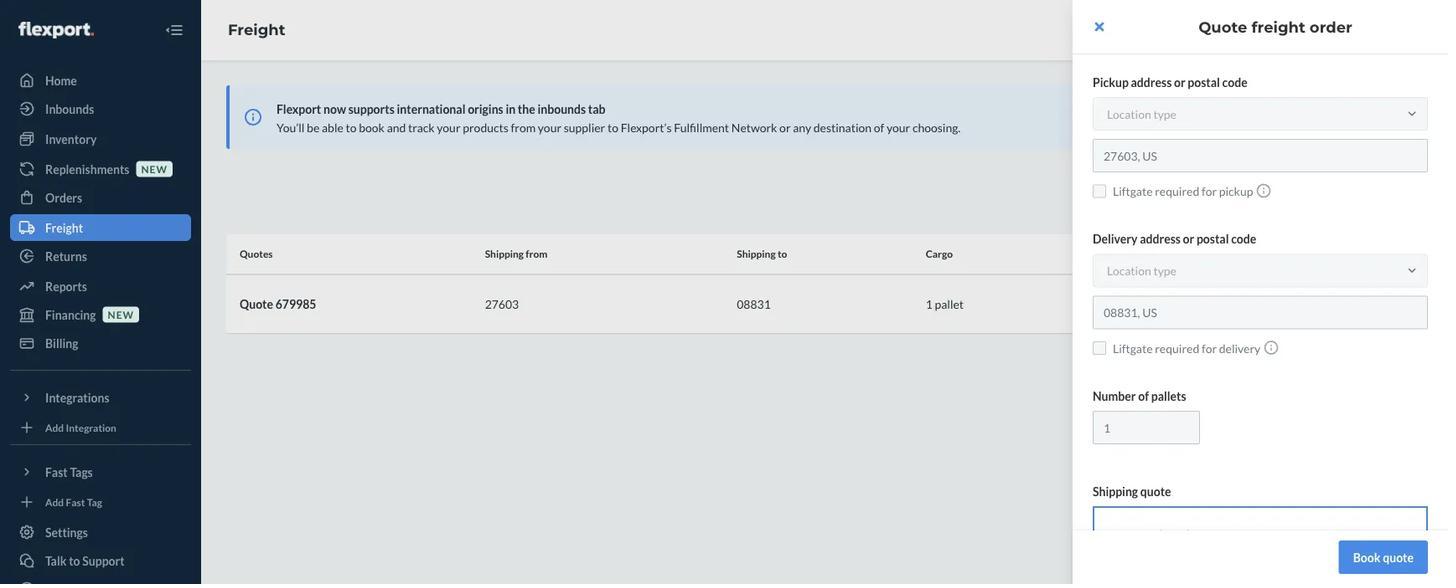 Task type: locate. For each thing, give the bounding box(es) containing it.
for left pickup on the top
[[1202, 184, 1217, 199]]

address right delivery
[[1140, 232, 1181, 246]]

u.s. address only text field up pickup on the top
[[1093, 139, 1428, 173]]

code
[[1222, 75, 1247, 89], [1231, 232, 1256, 246]]

or down liftgate required for pickup
[[1183, 232, 1194, 246]]

2 u.s. address only text field from the top
[[1093, 296, 1428, 330]]

1 vertical spatial or
[[1183, 232, 1194, 246]]

0 vertical spatial or
[[1174, 75, 1185, 89]]

code down pickup on the top
[[1231, 232, 1256, 246]]

liftgate required for pickup
[[1113, 184, 1253, 199]]

0 vertical spatial required
[[1155, 184, 1199, 199]]

liftgate
[[1113, 184, 1153, 199], [1113, 341, 1153, 356]]

of
[[1138, 389, 1149, 403]]

or for delivery
[[1183, 232, 1194, 246]]

0 vertical spatial for
[[1202, 184, 1217, 199]]

pallets
[[1151, 389, 1186, 403]]

quote
[[1140, 485, 1171, 499], [1383, 551, 1414, 565]]

liftgate for liftgate required for pickup
[[1113, 184, 1153, 199]]

1 for from the top
[[1202, 184, 1217, 199]]

None number field
[[1093, 411, 1200, 445]]

1 vertical spatial quote
[[1383, 551, 1414, 565]]

u.s. address only text field up delivery
[[1093, 296, 1428, 330]]

book quote button
[[1339, 541, 1428, 575]]

quote right book
[[1383, 551, 1414, 565]]

1 vertical spatial postal
[[1197, 232, 1229, 246]]

None checkbox
[[1093, 185, 1106, 198], [1093, 342, 1106, 355], [1093, 185, 1106, 198], [1093, 342, 1106, 355]]

order
[[1310, 18, 1352, 36]]

required
[[1155, 184, 1199, 199], [1155, 341, 1199, 356]]

code down quote
[[1222, 75, 1247, 89]]

or for pickup
[[1174, 75, 1185, 89]]

truckload)
[[1246, 528, 1299, 543]]

0 vertical spatial code
[[1222, 75, 1247, 89]]

1 liftgate from the top
[[1113, 184, 1153, 199]]

(less
[[1192, 528, 1218, 543]]

close image
[[1095, 20, 1104, 34]]

U.S. address only text field
[[1093, 139, 1428, 173], [1093, 296, 1428, 330]]

2 liftgate from the top
[[1113, 341, 1153, 356]]

quote right the shipping
[[1140, 485, 1171, 499]]

2 required from the top
[[1155, 341, 1199, 356]]

1 required from the top
[[1155, 184, 1199, 199]]

postal down quote
[[1188, 75, 1220, 89]]

or
[[1174, 75, 1185, 89], [1183, 232, 1194, 246]]

1 vertical spatial code
[[1231, 232, 1256, 246]]

0 vertical spatial u.s. address only text field
[[1093, 139, 1428, 173]]

book quote
[[1353, 551, 1414, 565]]

liftgate up delivery
[[1113, 184, 1153, 199]]

pickup
[[1219, 184, 1253, 199]]

liftgate up the number of pallets
[[1113, 341, 1153, 356]]

required up pallets
[[1155, 341, 1199, 356]]

0 vertical spatial postal
[[1188, 75, 1220, 89]]

postal for delivery address or postal code
[[1197, 232, 1229, 246]]

quote inside button
[[1383, 551, 1414, 565]]

postal down pickup on the top
[[1197, 232, 1229, 246]]

1 vertical spatial liftgate
[[1113, 341, 1153, 356]]

1 vertical spatial address
[[1140, 232, 1181, 246]]

required up delivery address or postal code
[[1155, 184, 1199, 199]]

0 vertical spatial address
[[1131, 75, 1172, 89]]

0 horizontal spatial quote
[[1140, 485, 1171, 499]]

2 for from the top
[[1202, 341, 1217, 356]]

for left delivery
[[1202, 341, 1217, 356]]

1 vertical spatial for
[[1202, 341, 1217, 356]]

0 vertical spatial liftgate
[[1113, 184, 1153, 199]]

1 vertical spatial u.s. address only text field
[[1093, 296, 1428, 330]]

help center
[[1424, 262, 1439, 323]]

1 vertical spatial required
[[1155, 341, 1199, 356]]

freight
[[1251, 18, 1305, 36]]

address right pickup
[[1131, 75, 1172, 89]]

postal
[[1188, 75, 1220, 89], [1197, 232, 1229, 246]]

1 horizontal spatial quote
[[1383, 551, 1414, 565]]

for
[[1202, 184, 1217, 199], [1202, 341, 1217, 356]]

or right pickup
[[1174, 75, 1185, 89]]

1 u.s. address only text field from the top
[[1093, 139, 1428, 173]]

0 vertical spatial quote
[[1140, 485, 1171, 499]]

shared (less than truckload)
[[1153, 528, 1299, 543]]

for for pickup
[[1202, 184, 1217, 199]]

address
[[1131, 75, 1172, 89], [1140, 232, 1181, 246]]

liftgate for liftgate required for delivery
[[1113, 341, 1153, 356]]



Task type: describe. For each thing, give the bounding box(es) containing it.
required for pickup
[[1155, 184, 1199, 199]]

shipping
[[1093, 485, 1138, 499]]

pickup address or postal code
[[1093, 75, 1247, 89]]

liftgate required for delivery
[[1113, 341, 1260, 356]]

quote for shipping quote
[[1140, 485, 1171, 499]]

help center button
[[1416, 249, 1448, 335]]

address for pickup
[[1131, 75, 1172, 89]]

pickup
[[1093, 75, 1129, 89]]

than
[[1220, 528, 1243, 543]]

required for delivery
[[1155, 341, 1199, 356]]

number
[[1093, 389, 1136, 403]]

help
[[1424, 299, 1439, 323]]

quote
[[1198, 18, 1247, 36]]

postal for pickup address or postal code
[[1188, 75, 1220, 89]]

u.s. address only text field for pickup
[[1093, 139, 1428, 173]]

for for delivery
[[1202, 341, 1217, 356]]

quote freight order
[[1198, 18, 1352, 36]]

code for delivery address or postal code
[[1231, 232, 1256, 246]]

shared
[[1153, 528, 1190, 543]]

delivery
[[1219, 341, 1260, 356]]

code for pickup address or postal code
[[1222, 75, 1247, 89]]

shipping quote
[[1093, 485, 1171, 499]]

quote for book quote
[[1383, 551, 1414, 565]]

u.s. address only text field for delivery
[[1093, 296, 1428, 330]]

address for delivery
[[1140, 232, 1181, 246]]

book
[[1353, 551, 1381, 565]]

center
[[1424, 262, 1439, 296]]

delivery
[[1093, 232, 1137, 246]]

number of pallets
[[1093, 389, 1186, 403]]

delivery address or postal code
[[1093, 232, 1256, 246]]



Task type: vqa. For each thing, say whether or not it's contained in the screenshot.
INTEGRATIONS
no



